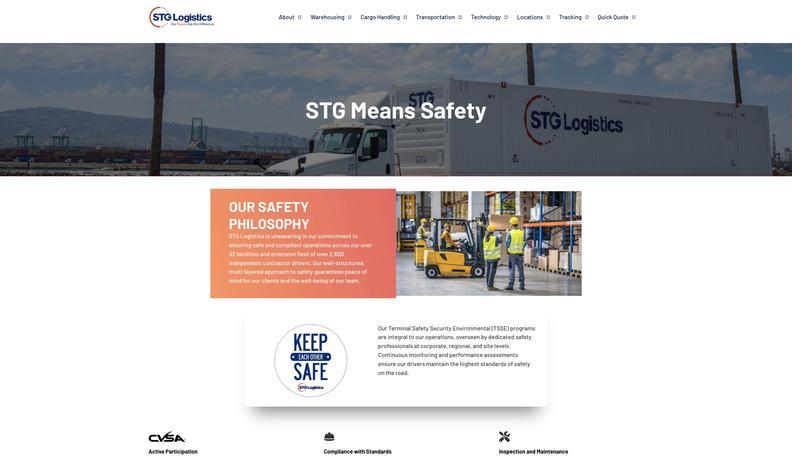 Task type: vqa. For each thing, say whether or not it's contained in the screenshot.
STG is in the business of procuring, operating, staffing and managing warehouses for thousands of clients across the United States and whether you need fulfillment and storage in one location or a turnkey, white label solution in multiple places, think of STG first.
no



Task type: describe. For each thing, give the bounding box(es) containing it.
the inside the 'our safety philosophy stg logistics is unwavering in our commitment to ensuring safe and compliant operations across our over 32 facilities and extensive fleet of over 2,600 independent contractor drivers. our well-structured, multi-layered approach to safety guarantees peace of mind for our clients and the well-being of our team.'
[[291, 277, 300, 284]]

maintain
[[426, 360, 449, 367]]

maintenance
[[537, 448, 568, 455]]

monitoring
[[409, 351, 437, 358]]

philosophy
[[229, 215, 310, 232]]

regional,
[[449, 342, 472, 349]]

handling
[[377, 13, 400, 20]]

security
[[430, 325, 452, 332]]

and left site
[[473, 342, 482, 349]]

for
[[243, 277, 251, 284]]

0 vertical spatial stg
[[306, 96, 346, 123]]

assessments
[[484, 351, 518, 358]]

locations link
[[517, 13, 559, 21]]

dedicated
[[488, 333, 514, 341]]

commitment
[[318, 232, 351, 240]]

highest
[[460, 360, 479, 367]]

levels.
[[494, 342, 511, 349]]

technology link
[[471, 13, 517, 21]]

integral
[[388, 333, 408, 341]]

1 horizontal spatial the
[[386, 369, 394, 376]]

ensure
[[378, 360, 396, 367]]

inspection
[[499, 448, 525, 455]]

to inside "our terminal safety security environmental (tsse) programs are integral to our operations, overseen by dedicated safety professionals at corporate, regional, and site levels. continuous monitoring and performance assessments ensure our drivers maintain the highest standards of safety on the road."
[[409, 333, 414, 341]]

our for safety
[[229, 198, 255, 215]]

0 vertical spatial well-
[[323, 259, 336, 266]]

our safety philosophy stg logistics is unwavering in our commitment to ensuring safe and compliant operations across our over 32 facilities and extensive fleet of over 2,600 independent contractor drivers. our well-structured, multi-layered approach to safety guarantees peace of mind for our clients and the well-being of our team.
[[229, 198, 372, 284]]

and up maintain
[[439, 351, 448, 358]]

professionals
[[378, 342, 413, 349]]

fleet
[[297, 250, 309, 257]]

our for terminal
[[378, 325, 387, 332]]

multi-
[[229, 268, 245, 275]]

safety for our terminal safety security environmental (tsse) programs are integral to our operations, overseen by dedicated safety professionals at corporate, regional, and site levels. continuous monitoring and performance assessments ensure our drivers maintain the highest standards of safety on the road.
[[412, 325, 429, 332]]

inspection and maintenance
[[499, 448, 568, 455]]

of down guarantees
[[329, 277, 334, 284]]

of right peace
[[362, 268, 367, 275]]

tracking
[[559, 13, 582, 20]]

on
[[378, 369, 385, 376]]

2 horizontal spatial the
[[450, 360, 459, 367]]

contractor
[[263, 259, 291, 266]]

32
[[229, 250, 235, 257]]

and down is
[[265, 241, 275, 249]]

active
[[149, 448, 164, 455]]

clients
[[262, 277, 279, 284]]

of down operations
[[310, 250, 316, 257]]

our up road.
[[397, 360, 406, 367]]

performance
[[449, 351, 483, 358]]

road.
[[396, 369, 409, 376]]

means
[[351, 96, 416, 123]]

at
[[414, 342, 419, 349]]

is
[[266, 232, 270, 240]]

participation
[[166, 448, 198, 455]]

quote
[[614, 13, 629, 20]]

layered
[[245, 268, 264, 275]]

operations
[[303, 241, 331, 249]]

of inside "our terminal safety security environmental (tsse) programs are integral to our operations, overseen by dedicated safety professionals at corporate, regional, and site levels. continuous monitoring and performance assessments ensure our drivers maintain the highest standards of safety on the road."
[[508, 360, 513, 367]]

2 vertical spatial safety
[[514, 360, 530, 367]]

standards
[[366, 448, 392, 455]]

stg means safety
[[306, 96, 487, 123]]

transportation link
[[416, 13, 471, 21]]

corporate,
[[421, 342, 448, 349]]

safety inside the 'our safety philosophy stg logistics is unwavering in our commitment to ensuring safe and compliant operations across our over 32 facilities and extensive fleet of over 2,600 independent contractor drivers. our well-structured, multi-layered approach to safety guarantees peace of mind for our clients and the well-being of our team.'
[[258, 198, 309, 215]]



Task type: locate. For each thing, give the bounding box(es) containing it.
in
[[302, 232, 307, 240]]

facilities
[[237, 250, 259, 257]]

overseen
[[456, 333, 480, 341]]

our down layered
[[252, 277, 260, 284]]

0 horizontal spatial to
[[290, 268, 296, 275]]

our
[[229, 198, 255, 215], [313, 259, 322, 266], [378, 325, 387, 332]]

locations
[[517, 13, 543, 20]]

1 vertical spatial the
[[450, 360, 459, 367]]

safety inside "our terminal safety security environmental (tsse) programs are integral to our operations, overseen by dedicated safety professionals at corporate, regional, and site levels. continuous monitoring and performance assessments ensure our drivers maintain the highest standards of safety on the road."
[[412, 325, 429, 332]]

stg
[[306, 96, 346, 123], [229, 232, 239, 240]]

across
[[332, 241, 350, 249]]

1 vertical spatial our
[[313, 259, 322, 266]]

1 vertical spatial to
[[290, 268, 296, 275]]

are
[[378, 333, 387, 341]]

our right across
[[351, 241, 360, 249]]

compliance
[[324, 448, 353, 455]]

to
[[353, 232, 358, 240], [290, 268, 296, 275], [409, 333, 414, 341]]

over down operations
[[317, 250, 328, 257]]

0 vertical spatial the
[[291, 277, 300, 284]]

0 horizontal spatial the
[[291, 277, 300, 284]]

safety
[[297, 268, 313, 275], [516, 333, 532, 341], [514, 360, 530, 367]]

safety down programs
[[516, 333, 532, 341]]

the
[[291, 277, 300, 284], [450, 360, 459, 367], [386, 369, 394, 376]]

well-
[[323, 259, 336, 266], [301, 277, 313, 284]]

of
[[310, 250, 316, 257], [362, 268, 367, 275], [329, 277, 334, 284], [508, 360, 513, 367]]

our
[[308, 232, 317, 240], [351, 241, 360, 249], [252, 277, 260, 284], [336, 277, 344, 284], [415, 333, 424, 341], [397, 360, 406, 367]]

safety for stg means safety
[[420, 96, 487, 123]]

0 horizontal spatial our
[[229, 198, 255, 215]]

0 vertical spatial safety
[[420, 96, 487, 123]]

and down safe
[[260, 250, 270, 257]]

1 vertical spatial safety
[[258, 198, 309, 215]]

approach
[[265, 268, 289, 275]]

0 vertical spatial safety
[[297, 268, 313, 275]]

our inside "our terminal safety security environmental (tsse) programs are integral to our operations, overseen by dedicated safety professionals at corporate, regional, and site levels. continuous monitoring and performance assessments ensure our drivers maintain the highest standards of safety on the road."
[[378, 325, 387, 332]]

the down performance
[[450, 360, 459, 367]]

1 horizontal spatial well-
[[323, 259, 336, 266]]

extensive
[[271, 250, 296, 257]]

about
[[279, 13, 294, 20]]

1 horizontal spatial stg
[[306, 96, 346, 123]]

to right commitment
[[353, 232, 358, 240]]

1 vertical spatial well-
[[301, 277, 313, 284]]

2 horizontal spatial our
[[378, 325, 387, 332]]

ensuring
[[229, 241, 252, 249]]

independent
[[229, 259, 262, 266]]

1 horizontal spatial our
[[313, 259, 322, 266]]

being
[[313, 277, 328, 284]]

the right "on"
[[386, 369, 394, 376]]

over
[[361, 241, 372, 249], [317, 250, 328, 257]]

cargo handling link
[[361, 13, 416, 21]]

(tsse)
[[492, 325, 509, 332]]

unwavering
[[271, 232, 301, 240]]

2 vertical spatial the
[[386, 369, 394, 376]]

of down assessments
[[508, 360, 513, 367]]

2 vertical spatial our
[[378, 325, 387, 332]]

safe
[[253, 241, 264, 249]]

about link
[[279, 13, 311, 21]]

0 horizontal spatial stg
[[229, 232, 239, 240]]

active participation
[[149, 448, 198, 455]]

1 vertical spatial stg
[[229, 232, 239, 240]]

the down drivers.
[[291, 277, 300, 284]]

quick quote
[[598, 13, 629, 20]]

cargo handling
[[361, 13, 400, 20]]

our left "team." at the bottom left of page
[[336, 277, 344, 284]]

quick
[[598, 13, 612, 20]]

1 horizontal spatial over
[[361, 241, 372, 249]]

over up the structured,
[[361, 241, 372, 249]]

warehousing
[[311, 13, 345, 20]]

safety inside the 'our safety philosophy stg logistics is unwavering in our commitment to ensuring safe and compliant operations across our over 32 facilities and extensive fleet of over 2,600 independent contractor drivers. our well-structured, multi-layered approach to safety guarantees peace of mind for our clients and the well-being of our team.'
[[297, 268, 313, 275]]

0 vertical spatial to
[[353, 232, 358, 240]]

to down drivers.
[[290, 268, 296, 275]]

1 horizontal spatial to
[[353, 232, 358, 240]]

mind
[[229, 277, 242, 284]]

peace
[[345, 268, 361, 275]]

structured,
[[336, 259, 365, 266]]

tracking link
[[559, 13, 598, 21]]

operations,
[[425, 333, 455, 341]]

site
[[484, 342, 493, 349]]

warehousing link
[[311, 13, 361, 21]]

logistics
[[240, 232, 264, 240]]

stg usa image
[[147, 0, 216, 36]]

technology
[[471, 13, 501, 20]]

stg inside the 'our safety philosophy stg logistics is unwavering in our commitment to ensuring safe and compliant operations across our over 32 facilities and extensive fleet of over 2,600 independent contractor drivers. our well-structured, multi-layered approach to safety guarantees peace of mind for our clients and the well-being of our team.'
[[229, 232, 239, 240]]

2,600
[[329, 250, 344, 257]]

standards
[[481, 360, 507, 367]]

2 vertical spatial safety
[[412, 325, 429, 332]]

our right the in
[[308, 232, 317, 240]]

drivers
[[407, 360, 425, 367]]

to up at
[[409, 333, 414, 341]]

1 vertical spatial over
[[317, 250, 328, 257]]

well- down drivers.
[[301, 277, 313, 284]]

0 vertical spatial our
[[229, 198, 255, 215]]

2 vertical spatial to
[[409, 333, 414, 341]]

our up at
[[415, 333, 424, 341]]

by
[[481, 333, 487, 341]]

compliant
[[276, 241, 302, 249]]

continuous
[[378, 351, 408, 358]]

quick quote link
[[598, 13, 645, 21]]

2 horizontal spatial to
[[409, 333, 414, 341]]

0 vertical spatial over
[[361, 241, 372, 249]]

1 vertical spatial safety
[[516, 333, 532, 341]]

programs
[[510, 325, 535, 332]]

our terminal safety security environmental (tsse) programs are integral to our operations, overseen by dedicated safety professionals at corporate, regional, and site levels. continuous monitoring and performance assessments ensure our drivers maintain the highest standards of safety on the road.
[[378, 325, 535, 376]]

team.
[[346, 277, 360, 284]]

and down approach
[[280, 277, 290, 284]]

environmental
[[453, 325, 491, 332]]

drivers.
[[292, 259, 312, 266]]

safety down assessments
[[514, 360, 530, 367]]

0 horizontal spatial well-
[[301, 277, 313, 284]]

compliance with standards
[[324, 448, 392, 455]]

and right inspection
[[527, 448, 536, 455]]

safety down drivers.
[[297, 268, 313, 275]]

with
[[354, 448, 365, 455]]

cargo
[[361, 13, 376, 20]]

transportation
[[416, 13, 455, 20]]

well- up guarantees
[[323, 259, 336, 266]]

terminal
[[388, 325, 411, 332]]

0 horizontal spatial over
[[317, 250, 328, 257]]

guarantees
[[314, 268, 344, 275]]



